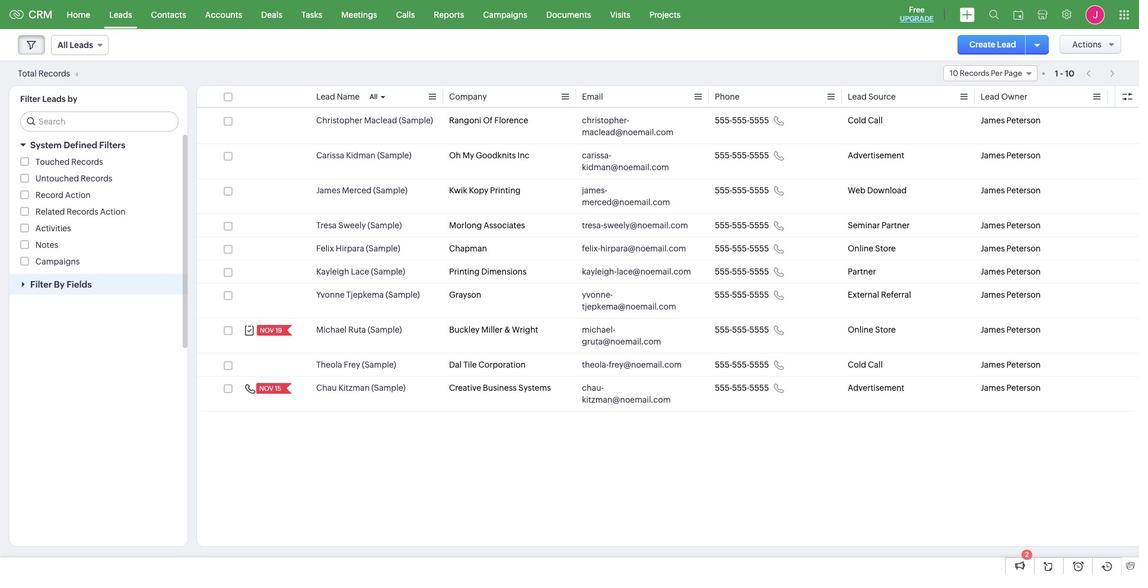 Task type: locate. For each thing, give the bounding box(es) containing it.
online store for felix-hirpara@noemail.com
[[848, 244, 896, 253]]

(sample) right maclead
[[399, 116, 433, 125]]

online down the seminar
[[848, 244, 874, 253]]

5555 for carissa- kidman@noemail.com
[[750, 151, 769, 160]]

3 5555 from the top
[[750, 186, 769, 195]]

web download
[[848, 186, 907, 195]]

visits link
[[601, 0, 640, 29]]

action up related records action
[[65, 190, 91, 200]]

lead left name
[[316, 92, 335, 101]]

michael ruta (sample)
[[316, 325, 402, 335]]

0 vertical spatial leads
[[109, 10, 132, 19]]

advertisement for chau- kitzman@noemail.com
[[848, 383, 905, 393]]

create menu image
[[960, 7, 975, 22]]

1 vertical spatial call
[[868, 360, 883, 370]]

8 james peterson from the top
[[981, 325, 1041, 335]]

0 horizontal spatial all
[[58, 40, 68, 50]]

leads right home link
[[109, 10, 132, 19]]

0 horizontal spatial action
[[65, 190, 91, 200]]

10 peterson from the top
[[1007, 383, 1041, 393]]

6 peterson from the top
[[1007, 267, 1041, 277]]

0 horizontal spatial printing
[[449, 267, 480, 277]]

james for felix-hirpara@noemail.com
[[981, 244, 1005, 253]]

filter by fields
[[30, 280, 92, 290]]

1 vertical spatial leads
[[70, 40, 93, 50]]

1 james peterson from the top
[[981, 116, 1041, 125]]

name
[[337, 92, 360, 101]]

record
[[36, 190, 63, 200]]

nov
[[260, 327, 274, 334], [259, 385, 274, 392]]

10 records per page
[[950, 69, 1022, 78]]

filter left the by
[[30, 280, 52, 290]]

2 online from the top
[[848, 325, 874, 335]]

lead down 10 records per page field
[[981, 92, 1000, 101]]

5555 for chau- kitzman@noemail.com
[[750, 383, 769, 393]]

2 james peterson from the top
[[981, 151, 1041, 160]]

(sample) right kitzman
[[371, 383, 406, 393]]

sweely
[[338, 221, 366, 230]]

1 horizontal spatial all
[[370, 93, 378, 100]]

555-555-5555 for michael- gruta@noemail.com
[[715, 325, 769, 335]]

cold call
[[848, 116, 883, 125], [848, 360, 883, 370]]

leads for all leads
[[70, 40, 93, 50]]

10
[[1065, 69, 1075, 78], [950, 69, 958, 78]]

felix hirpara (sample)
[[316, 244, 400, 253]]

activities
[[36, 224, 71, 233]]

felix hirpara (sample) link
[[316, 243, 400, 255]]

0 horizontal spatial leads
[[42, 94, 66, 104]]

felix-
[[582, 244, 601, 253]]

4 5555 from the top
[[750, 221, 769, 230]]

0 vertical spatial store
[[875, 244, 896, 253]]

records left "per"
[[960, 69, 990, 78]]

(sample) for felix hirpara (sample)
[[366, 244, 400, 253]]

filter down "total"
[[20, 94, 40, 104]]

creative business systems
[[449, 383, 551, 393]]

owner
[[1002, 92, 1028, 101]]

0 vertical spatial filter
[[20, 94, 40, 104]]

7 5555 from the top
[[750, 290, 769, 300]]

partner right the seminar
[[882, 221, 910, 230]]

store for felix-hirpara@noemail.com
[[875, 244, 896, 253]]

1 horizontal spatial printing
[[490, 186, 521, 195]]

2 555-555-5555 from the top
[[715, 151, 769, 160]]

2 horizontal spatial leads
[[109, 10, 132, 19]]

1 cold from the top
[[848, 116, 867, 125]]

cold call for theola-frey@noemail.com
[[848, 360, 883, 370]]

morlong
[[449, 221, 482, 230]]

meetings
[[341, 10, 377, 19]]

1 vertical spatial online store
[[848, 325, 896, 335]]

yvonne- tjepkema@noemail.com link
[[582, 289, 691, 313]]

1 horizontal spatial leads
[[70, 40, 93, 50]]

0 vertical spatial partner
[[882, 221, 910, 230]]

james for james- merced@noemail.com
[[981, 186, 1005, 195]]

1 vertical spatial advertisement
[[848, 383, 905, 393]]

2 call from the top
[[868, 360, 883, 370]]

lead for lead owner
[[981, 92, 1000, 101]]

lace@noemail.com
[[617, 267, 691, 277]]

lead right create
[[997, 40, 1016, 49]]

0 vertical spatial online
[[848, 244, 874, 253]]

lead left source
[[848, 92, 867, 101]]

james
[[981, 116, 1005, 125], [981, 151, 1005, 160], [316, 186, 340, 195], [981, 186, 1005, 195], [981, 221, 1005, 230], [981, 244, 1005, 253], [981, 267, 1005, 277], [981, 290, 1005, 300], [981, 325, 1005, 335], [981, 360, 1005, 370], [981, 383, 1005, 393]]

1 5555 from the top
[[750, 116, 769, 125]]

1 vertical spatial filter
[[30, 280, 52, 290]]

4 555-555-5555 from the top
[[715, 221, 769, 230]]

555-555-5555 for felix-hirpara@noemail.com
[[715, 244, 769, 253]]

tresa-
[[582, 221, 604, 230]]

0 vertical spatial call
[[868, 116, 883, 125]]

4 james peterson from the top
[[981, 221, 1041, 230]]

printing up grayson at left
[[449, 267, 480, 277]]

partner
[[882, 221, 910, 230], [848, 267, 876, 277]]

1 online from the top
[[848, 244, 874, 253]]

2 vertical spatial leads
[[42, 94, 66, 104]]

related records action
[[36, 207, 126, 217]]

10 james peterson from the top
[[981, 383, 1041, 393]]

records down the defined
[[71, 157, 103, 167]]

ruta
[[348, 325, 366, 335]]

1 horizontal spatial action
[[100, 207, 126, 217]]

(sample) right tjepkema
[[386, 290, 420, 300]]

carissa kidman (sample) link
[[316, 150, 412, 161]]

source
[[869, 92, 896, 101]]

james for tresa-sweely@noemail.com
[[981, 221, 1005, 230]]

filter inside dropdown button
[[30, 280, 52, 290]]

records down touched records at top left
[[81, 174, 112, 183]]

leads
[[109, 10, 132, 19], [70, 40, 93, 50], [42, 94, 66, 104]]

all up 'christopher maclead (sample)'
[[370, 93, 378, 100]]

2 store from the top
[[875, 325, 896, 335]]

1 horizontal spatial 10
[[1065, 69, 1075, 78]]

(sample) right kidman
[[377, 151, 412, 160]]

james merced (sample)
[[316, 186, 408, 195]]

james peterson for tresa-sweely@noemail.com
[[981, 221, 1041, 230]]

nov for michael
[[260, 327, 274, 334]]

1 vertical spatial cold
[[848, 360, 867, 370]]

peterson for felix-hirpara@noemail.com
[[1007, 244, 1041, 253]]

leads for filter leads by
[[42, 94, 66, 104]]

email
[[582, 92, 603, 101]]

lead
[[997, 40, 1016, 49], [316, 92, 335, 101], [848, 92, 867, 101], [981, 92, 1000, 101]]

(sample) right merced
[[373, 186, 408, 195]]

theola-
[[582, 360, 609, 370]]

nov left 19
[[260, 327, 274, 334]]

untouched
[[36, 174, 79, 183]]

10 right -
[[1065, 69, 1075, 78]]

notes
[[36, 240, 58, 250]]

rangoni of florence
[[449, 116, 528, 125]]

james peterson for michael- gruta@noemail.com
[[981, 325, 1041, 335]]

chau kitzman (sample) link
[[316, 382, 406, 394]]

1 555-555-5555 from the top
[[715, 116, 769, 125]]

nov 19
[[260, 327, 282, 334]]

nov 19 link
[[257, 325, 283, 336]]

records down the record action
[[67, 207, 98, 217]]

0 vertical spatial online store
[[848, 244, 896, 253]]

james peterson for christopher- maclead@noemail.com
[[981, 116, 1041, 125]]

(sample) up kayleigh lace (sample) at top left
[[366, 244, 400, 253]]

leads link
[[100, 0, 142, 29]]

online store down "seminar partner"
[[848, 244, 896, 253]]

michael ruta (sample) link
[[316, 324, 402, 336]]

1 vertical spatial all
[[370, 93, 378, 100]]

christopher- maclead@noemail.com
[[582, 116, 674, 137]]

(sample) for chau kitzman (sample)
[[371, 383, 406, 393]]

1 cold call from the top
[[848, 116, 883, 125]]

0 vertical spatial cold call
[[848, 116, 883, 125]]

store down "seminar partner"
[[875, 244, 896, 253]]

6 james peterson from the top
[[981, 267, 1041, 277]]

online store down external referral
[[848, 325, 896, 335]]

1 call from the top
[[868, 116, 883, 125]]

0 vertical spatial advertisement
[[848, 151, 905, 160]]

web
[[848, 186, 866, 195]]

1 vertical spatial campaigns
[[36, 257, 80, 266]]

555-555-5555 for chau- kitzman@noemail.com
[[715, 383, 769, 393]]

james- merced@noemail.com
[[582, 186, 670, 207]]

7 james peterson from the top
[[981, 290, 1041, 300]]

0 vertical spatial all
[[58, 40, 68, 50]]

5555 for james- merced@noemail.com
[[750, 186, 769, 195]]

555-555-5555
[[715, 116, 769, 125], [715, 151, 769, 160], [715, 186, 769, 195], [715, 221, 769, 230], [715, 244, 769, 253], [715, 267, 769, 277], [715, 290, 769, 300], [715, 325, 769, 335], [715, 360, 769, 370], [715, 383, 769, 393]]

2 5555 from the top
[[750, 151, 769, 160]]

printing right kopy
[[490, 186, 521, 195]]

tjepkema@noemail.com
[[582, 302, 676, 312]]

(sample) for carissa kidman (sample)
[[377, 151, 412, 160]]

yvonne tjepkema (sample)
[[316, 290, 420, 300]]

5 peterson from the top
[[1007, 244, 1041, 253]]

action
[[65, 190, 91, 200], [100, 207, 126, 217]]

store down external referral
[[875, 325, 896, 335]]

10 5555 from the top
[[750, 383, 769, 393]]

partner up external
[[848, 267, 876, 277]]

2 online store from the top
[[848, 325, 896, 335]]

james peterson for chau- kitzman@noemail.com
[[981, 383, 1041, 393]]

actions
[[1073, 40, 1102, 49]]

5555 for felix-hirpara@noemail.com
[[750, 244, 769, 253]]

campaigns right reports on the top left of the page
[[483, 10, 527, 19]]

grayson
[[449, 290, 481, 300]]

profile image
[[1086, 5, 1105, 24]]

cold for theola-frey@noemail.com
[[848, 360, 867, 370]]

5555 for yvonne- tjepkema@noemail.com
[[750, 290, 769, 300]]

calls
[[396, 10, 415, 19]]

leads inside field
[[70, 40, 93, 50]]

christopher- maclead@noemail.com link
[[582, 115, 691, 138]]

1 peterson from the top
[[1007, 116, 1041, 125]]

2 cold call from the top
[[848, 360, 883, 370]]

5 555-555-5555 from the top
[[715, 244, 769, 253]]

0 vertical spatial printing
[[490, 186, 521, 195]]

1 store from the top
[[875, 244, 896, 253]]

1 vertical spatial partner
[[848, 267, 876, 277]]

untouched records
[[36, 174, 112, 183]]

(sample) right lace
[[371, 267, 405, 277]]

3 555-555-5555 from the top
[[715, 186, 769, 195]]

8 555-555-5555 from the top
[[715, 325, 769, 335]]

store for michael- gruta@noemail.com
[[875, 325, 896, 335]]

crm link
[[9, 8, 53, 21]]

5 5555 from the top
[[750, 244, 769, 253]]

(sample) for theola frey (sample)
[[362, 360, 396, 370]]

7 555-555-5555 from the top
[[715, 290, 769, 300]]

6 555-555-5555 from the top
[[715, 267, 769, 277]]

filter for filter by fields
[[30, 280, 52, 290]]

online down external
[[848, 325, 874, 335]]

accounts
[[205, 10, 242, 19]]

all up total records at left
[[58, 40, 68, 50]]

(sample) right "ruta"
[[368, 325, 402, 335]]

0 horizontal spatial 10
[[950, 69, 958, 78]]

records inside field
[[960, 69, 990, 78]]

1 online store from the top
[[848, 244, 896, 253]]

leads left by
[[42, 94, 66, 104]]

9 peterson from the top
[[1007, 360, 1041, 370]]

inc
[[518, 151, 530, 160]]

1 vertical spatial nov
[[259, 385, 274, 392]]

advertisement
[[848, 151, 905, 160], [848, 383, 905, 393]]

business
[[483, 383, 517, 393]]

carissa- kidman@noemail.com
[[582, 151, 669, 172]]

records
[[38, 69, 70, 78], [960, 69, 990, 78], [71, 157, 103, 167], [81, 174, 112, 183], [67, 207, 98, 217]]

1 vertical spatial online
[[848, 325, 874, 335]]

corporation
[[479, 360, 526, 370]]

0 vertical spatial nov
[[260, 327, 274, 334]]

action down untouched records
[[100, 207, 126, 217]]

create menu element
[[953, 0, 982, 29]]

7 peterson from the top
[[1007, 290, 1041, 300]]

555-555-5555 for theola-frey@noemail.com
[[715, 360, 769, 370]]

10 left "per"
[[950, 69, 958, 78]]

9 5555 from the top
[[750, 360, 769, 370]]

lead inside button
[[997, 40, 1016, 49]]

michael- gruta@noemail.com link
[[582, 324, 691, 348]]

records left loading image
[[38, 69, 70, 78]]

3 peterson from the top
[[1007, 186, 1041, 195]]

printing dimensions
[[449, 267, 527, 277]]

kidman
[[346, 151, 376, 160]]

james peterson for kayleigh-lace@noemail.com
[[981, 267, 1041, 277]]

0 horizontal spatial campaigns
[[36, 257, 80, 266]]

1 advertisement from the top
[[848, 151, 905, 160]]

kwik
[[449, 186, 467, 195]]

10 555-555-5555 from the top
[[715, 383, 769, 393]]

1 vertical spatial cold call
[[848, 360, 883, 370]]

call
[[868, 116, 883, 125], [868, 360, 883, 370]]

1 horizontal spatial campaigns
[[483, 10, 527, 19]]

navigation
[[1081, 65, 1122, 82]]

records for 10
[[960, 69, 990, 78]]

9 555-555-5555 from the top
[[715, 360, 769, 370]]

(sample) for tresa sweely (sample)
[[368, 221, 402, 230]]

peterson for christopher- maclead@noemail.com
[[1007, 116, 1041, 125]]

555-555-5555 for christopher- maclead@noemail.com
[[715, 116, 769, 125]]

tresa-sweely@noemail.com link
[[582, 220, 688, 231]]

6 5555 from the top
[[750, 267, 769, 277]]

nov left 15
[[259, 385, 274, 392]]

5555 for theola-frey@noemail.com
[[750, 360, 769, 370]]

0 horizontal spatial partner
[[848, 267, 876, 277]]

row group
[[197, 109, 1139, 412]]

record action
[[36, 190, 91, 200]]

campaigns down notes
[[36, 257, 80, 266]]

peterson for kayleigh-lace@noemail.com
[[1007, 267, 1041, 277]]

1 vertical spatial store
[[875, 325, 896, 335]]

2 cold from the top
[[848, 360, 867, 370]]

james for chau- kitzman@noemail.com
[[981, 383, 1005, 393]]

cold
[[848, 116, 867, 125], [848, 360, 867, 370]]

printing
[[490, 186, 521, 195], [449, 267, 480, 277]]

2 peterson from the top
[[1007, 151, 1041, 160]]

leads up loading image
[[70, 40, 93, 50]]

reports link
[[424, 0, 474, 29]]

(sample) right 'frey' on the bottom left of page
[[362, 360, 396, 370]]

download
[[867, 186, 907, 195]]

online
[[848, 244, 874, 253], [848, 325, 874, 335]]

peterson for chau- kitzman@noemail.com
[[1007, 383, 1041, 393]]

8 peterson from the top
[[1007, 325, 1041, 335]]

crm
[[28, 8, 53, 21]]

5555 for kayleigh-lace@noemail.com
[[750, 267, 769, 277]]

merced@noemail.com
[[582, 198, 670, 207]]

merced
[[342, 186, 372, 195]]

peterson for carissa- kidman@noemail.com
[[1007, 151, 1041, 160]]

chapman
[[449, 244, 487, 253]]

4 peterson from the top
[[1007, 221, 1041, 230]]

8 5555 from the top
[[750, 325, 769, 335]]

(sample) right sweely
[[368, 221, 402, 230]]

james peterson for carissa- kidman@noemail.com
[[981, 151, 1041, 160]]

0 vertical spatial cold
[[848, 116, 867, 125]]

9 james peterson from the top
[[981, 360, 1041, 370]]

christopher
[[316, 116, 363, 125]]

lead source
[[848, 92, 896, 101]]

2 advertisement from the top
[[848, 383, 905, 393]]

all inside field
[[58, 40, 68, 50]]

online store for michael- gruta@noemail.com
[[848, 325, 896, 335]]

hirpara@noemail.com
[[601, 244, 686, 253]]

5 james peterson from the top
[[981, 244, 1041, 253]]

profile element
[[1079, 0, 1112, 29]]

3 james peterson from the top
[[981, 186, 1041, 195]]

search element
[[982, 0, 1006, 29]]



Task type: describe. For each thing, give the bounding box(es) containing it.
0 vertical spatial campaigns
[[483, 10, 527, 19]]

kitzman
[[339, 383, 370, 393]]

free
[[909, 5, 925, 14]]

dal
[[449, 360, 462, 370]]

(sample) for james merced (sample)
[[373, 186, 408, 195]]

555-555-5555 for tresa-sweely@noemail.com
[[715, 221, 769, 230]]

maclead@noemail.com
[[582, 128, 674, 137]]

all for all leads
[[58, 40, 68, 50]]

theola frey (sample)
[[316, 360, 396, 370]]

cold call for christopher- maclead@noemail.com
[[848, 116, 883, 125]]

buckley miller & wright
[[449, 325, 538, 335]]

james for theola-frey@noemail.com
[[981, 360, 1005, 370]]

theola frey (sample) link
[[316, 359, 396, 371]]

upgrade
[[900, 15, 934, 23]]

james for yvonne- tjepkema@noemail.com
[[981, 290, 1005, 300]]

peterson for tresa-sweely@noemail.com
[[1007, 221, 1041, 230]]

10 inside field
[[950, 69, 958, 78]]

related
[[36, 207, 65, 217]]

tile
[[463, 360, 477, 370]]

systems
[[519, 383, 551, 393]]

online for michael- gruta@noemail.com
[[848, 325, 874, 335]]

create lead button
[[958, 35, 1028, 55]]

all for all
[[370, 93, 378, 100]]

system defined filters button
[[9, 135, 188, 155]]

associates
[[484, 221, 525, 230]]

carissa-
[[582, 151, 611, 160]]

1 vertical spatial printing
[[449, 267, 480, 277]]

home link
[[57, 0, 100, 29]]

555-555-5555 for james- merced@noemail.com
[[715, 186, 769, 195]]

555-555-5555 for carissa- kidman@noemail.com
[[715, 151, 769, 160]]

tasks
[[301, 10, 322, 19]]

loading image
[[72, 72, 78, 76]]

carissa
[[316, 151, 344, 160]]

records for touched
[[71, 157, 103, 167]]

james peterson for yvonne- tjepkema@noemail.com
[[981, 290, 1041, 300]]

peterson for michael- gruta@noemail.com
[[1007, 325, 1041, 335]]

peterson for james- merced@noemail.com
[[1007, 186, 1041, 195]]

lead name
[[316, 92, 360, 101]]

filter by fields button
[[9, 274, 188, 295]]

james for carissa- kidman@noemail.com
[[981, 151, 1005, 160]]

All Leads field
[[51, 35, 109, 55]]

kayleigh lace (sample)
[[316, 267, 405, 277]]

(sample) for michael ruta (sample)
[[368, 325, 402, 335]]

james for michael- gruta@noemail.com
[[981, 325, 1005, 335]]

nov 15
[[259, 385, 281, 392]]

per
[[991, 69, 1003, 78]]

peterson for yvonne- tjepkema@noemail.com
[[1007, 290, 1041, 300]]

5555 for christopher- maclead@noemail.com
[[750, 116, 769, 125]]

external referral
[[848, 290, 911, 300]]

advertisement for carissa- kidman@noemail.com
[[848, 151, 905, 160]]

james peterson for theola-frey@noemail.com
[[981, 360, 1041, 370]]

lead for lead name
[[316, 92, 335, 101]]

felix-hirpara@noemail.com link
[[582, 243, 686, 255]]

tresa-sweely@noemail.com
[[582, 221, 688, 230]]

referral
[[881, 290, 911, 300]]

michael-
[[582, 325, 615, 335]]

(sample) for christopher maclead (sample)
[[399, 116, 433, 125]]

chau kitzman (sample)
[[316, 383, 406, 393]]

felix-hirpara@noemail.com
[[582, 244, 686, 253]]

maclead
[[364, 116, 397, 125]]

calendar image
[[1014, 10, 1024, 19]]

contacts link
[[142, 0, 196, 29]]

touched records
[[36, 157, 103, 167]]

0 vertical spatial action
[[65, 190, 91, 200]]

chau-
[[582, 383, 604, 393]]

touched
[[36, 157, 70, 167]]

tresa sweely (sample) link
[[316, 220, 402, 231]]

online for felix-hirpara@noemail.com
[[848, 244, 874, 253]]

lace
[[351, 267, 369, 277]]

kayleigh-
[[582, 267, 617, 277]]

call for theola-frey@noemail.com
[[868, 360, 883, 370]]

chau- kitzman@noemail.com link
[[582, 382, 691, 406]]

kwik kopy printing
[[449, 186, 521, 195]]

filters
[[99, 140, 125, 150]]

cold for christopher- maclead@noemail.com
[[848, 116, 867, 125]]

total
[[18, 69, 37, 78]]

campaigns link
[[474, 0, 537, 29]]

james for christopher- maclead@noemail.com
[[981, 116, 1005, 125]]

kayleigh-lace@noemail.com link
[[582, 266, 691, 278]]

christopher maclead (sample) link
[[316, 115, 433, 126]]

&
[[504, 325, 511, 335]]

records for total
[[38, 69, 70, 78]]

projects
[[650, 10, 681, 19]]

10 Records Per Page field
[[944, 65, 1038, 81]]

kidman@noemail.com
[[582, 163, 669, 172]]

chau- kitzman@noemail.com
[[582, 383, 671, 405]]

(sample) for kayleigh lace (sample)
[[371, 267, 405, 277]]

search image
[[989, 9, 999, 20]]

frey@noemail.com
[[609, 360, 682, 370]]

kayleigh-lace@noemail.com
[[582, 267, 691, 277]]

christopher-
[[582, 116, 630, 125]]

5555 for michael- gruta@noemail.com
[[750, 325, 769, 335]]

tresa
[[316, 221, 337, 230]]

1 vertical spatial action
[[100, 207, 126, 217]]

michael
[[316, 325, 347, 335]]

nov for chau
[[259, 385, 274, 392]]

kayleigh lace (sample) link
[[316, 266, 405, 278]]

james peterson for felix-hirpara@noemail.com
[[981, 244, 1041, 253]]

call for christopher- maclead@noemail.com
[[868, 116, 883, 125]]

calls link
[[387, 0, 424, 29]]

james-
[[582, 186, 608, 195]]

frey
[[344, 360, 360, 370]]

555-555-5555 for kayleigh-lace@noemail.com
[[715, 267, 769, 277]]

555-555-5555 for yvonne- tjepkema@noemail.com
[[715, 290, 769, 300]]

lead for lead source
[[848, 92, 867, 101]]

morlong associates
[[449, 221, 525, 230]]

dal tile corporation
[[449, 360, 526, 370]]

by
[[54, 280, 65, 290]]

tresa sweely (sample)
[[316, 221, 402, 230]]

free upgrade
[[900, 5, 934, 23]]

phone
[[715, 92, 740, 101]]

miller
[[481, 325, 503, 335]]

peterson for theola-frey@noemail.com
[[1007, 360, 1041, 370]]

1
[[1055, 69, 1059, 78]]

records for untouched
[[81, 174, 112, 183]]

nov 15 link
[[256, 383, 283, 394]]

-
[[1060, 69, 1064, 78]]

row group containing christopher maclead (sample)
[[197, 109, 1139, 412]]

james peterson for james- merced@noemail.com
[[981, 186, 1041, 195]]

(sample) for yvonne tjepkema (sample)
[[386, 290, 420, 300]]

company
[[449, 92, 487, 101]]

oh my goodknits inc
[[449, 151, 530, 160]]

system defined filters
[[30, 140, 125, 150]]

filter for filter leads by
[[20, 94, 40, 104]]

2
[[1025, 551, 1029, 558]]

theola-frey@noemail.com link
[[582, 359, 682, 371]]

oh
[[449, 151, 461, 160]]

Search text field
[[21, 112, 178, 131]]

james for kayleigh-lace@noemail.com
[[981, 267, 1005, 277]]

projects link
[[640, 0, 690, 29]]

5555 for tresa-sweely@noemail.com
[[750, 221, 769, 230]]

carissa- kidman@noemail.com link
[[582, 150, 691, 173]]

dimensions
[[481, 267, 527, 277]]

1 horizontal spatial partner
[[882, 221, 910, 230]]

reports
[[434, 10, 464, 19]]

records for related
[[67, 207, 98, 217]]



Task type: vqa. For each thing, say whether or not it's contained in the screenshot.


